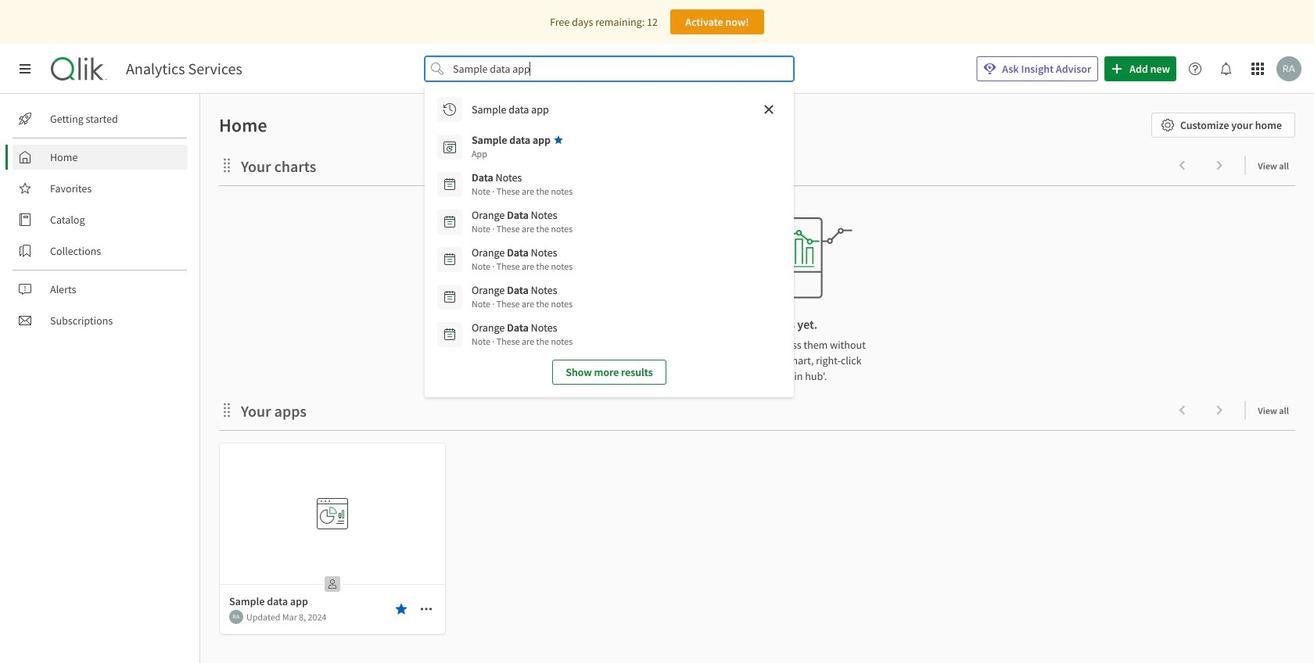 Task type: vqa. For each thing, say whether or not it's contained in the screenshot.
or
no



Task type: locate. For each thing, give the bounding box(es) containing it.
4 these are the notes element from the top
[[472, 297, 573, 311]]

1 horizontal spatial ruby anderson image
[[1277, 56, 1302, 81]]

list box
[[431, 91, 788, 391]]

more actions image
[[420, 603, 433, 616]]

2 these are the notes element from the top
[[472, 222, 573, 236]]

analytics services element
[[126, 59, 242, 78]]

0 horizontal spatial ruby anderson image
[[229, 610, 243, 624]]

0 vertical spatial ruby anderson image
[[1277, 56, 1302, 81]]

recently searched item image
[[444, 103, 456, 116]]

main content
[[194, 94, 1315, 664]]

these are the notes element
[[472, 185, 573, 199], [472, 222, 573, 236], [472, 260, 573, 274], [472, 297, 573, 311], [472, 335, 573, 349]]

ruby anderson image
[[1277, 56, 1302, 81], [229, 610, 243, 624]]

move collection image
[[219, 403, 235, 418]]

favorited item image
[[554, 135, 563, 145]]



Task type: describe. For each thing, give the bounding box(es) containing it.
5 these are the notes element from the top
[[472, 335, 573, 349]]

navigation pane element
[[0, 100, 200, 340]]

3 these are the notes element from the top
[[472, 260, 573, 274]]

sample data app element
[[472, 133, 551, 147]]

move collection image
[[219, 158, 235, 173]]

Search for content text field
[[450, 56, 769, 81]]

1 these are the notes element from the top
[[472, 185, 573, 199]]

ruby anderson element
[[229, 610, 243, 624]]

remove from favorites image
[[395, 603, 408, 616]]

close sidebar menu image
[[19, 63, 31, 75]]

1 vertical spatial ruby anderson image
[[229, 610, 243, 624]]



